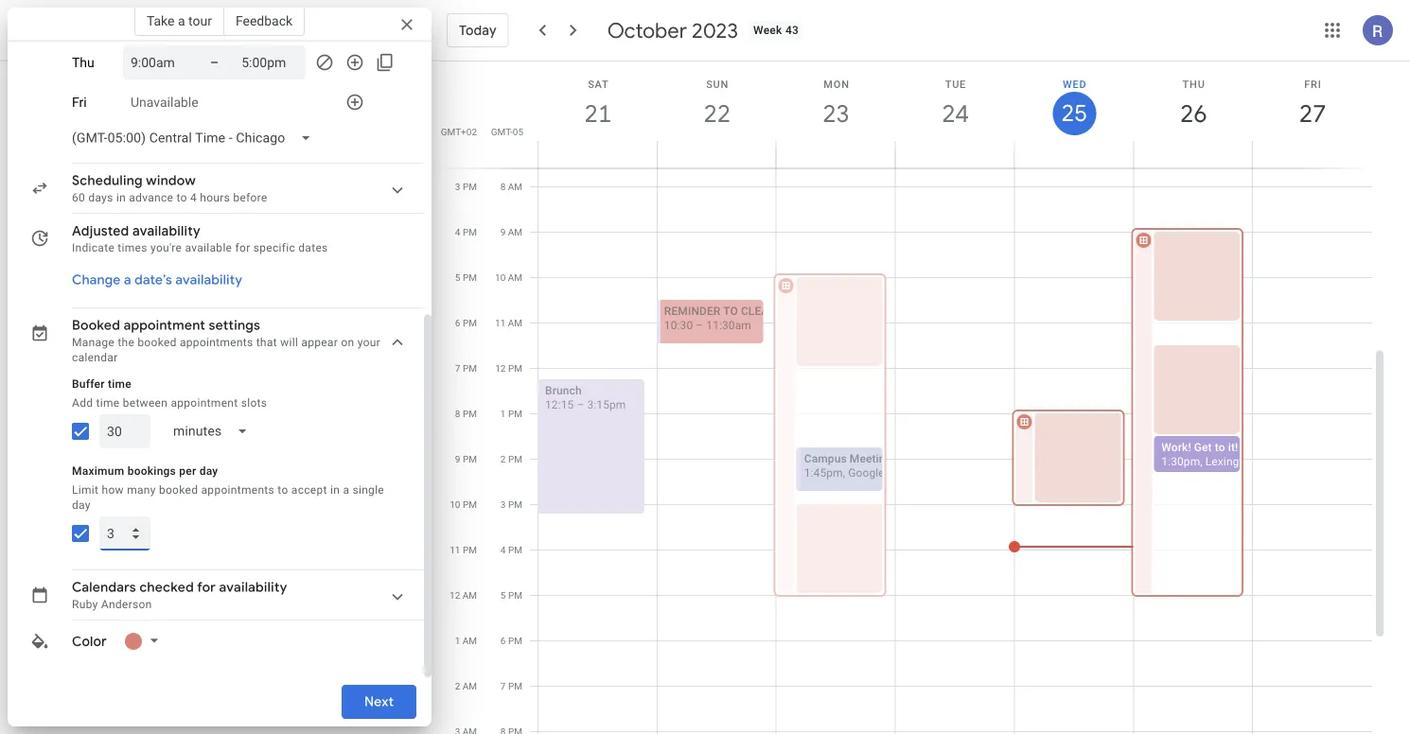 Task type: vqa. For each thing, say whether or not it's contained in the screenshot.


Task type: locate. For each thing, give the bounding box(es) containing it.
take a tour button
[[134, 6, 224, 36]]

am up 2 am
[[463, 636, 477, 647]]

take
[[147, 13, 175, 28]]

2 pm
[[501, 454, 523, 465]]

27
[[1298, 98, 1325, 129]]

0 vertical spatial 1
[[501, 408, 506, 420]]

appointment up the
[[124, 317, 205, 334]]

1 horizontal spatial 3 pm
[[501, 499, 523, 511]]

5 pm
[[455, 272, 477, 284], [501, 590, 523, 602]]

to down the window
[[177, 191, 187, 204]]

0 horizontal spatial 6
[[455, 318, 461, 329]]

11 up 12 am
[[450, 545, 461, 556]]

to
[[723, 305, 738, 318]]

6 left "11 am"
[[455, 318, 461, 329]]

– down tour
[[210, 54, 219, 70]]

1 horizontal spatial 8
[[500, 181, 506, 193]]

am up 1 am
[[463, 590, 477, 602]]

8 for 8 am
[[500, 181, 506, 193]]

0 horizontal spatial 5 pm
[[455, 272, 477, 284]]

2 horizontal spatial a
[[343, 484, 350, 497]]

availability inside adjusted availability indicate times you're available for specific dates
[[132, 222, 201, 240]]

pm down '10 pm' on the left
[[463, 545, 477, 556]]

,
[[1201, 455, 1203, 469], [843, 467, 846, 480]]

0 vertical spatial thu
[[72, 55, 94, 70]]

0 vertical spatial to
[[177, 191, 187, 204]]

1 for 1 am
[[455, 636, 460, 647]]

pm down 2 pm
[[508, 499, 523, 511]]

saturday, october 21 element
[[576, 92, 620, 135]]

pm right 2 am
[[508, 681, 523, 693]]

1 horizontal spatial 6 pm
[[501, 636, 523, 647]]

5 pm left 10 am
[[455, 272, 477, 284]]

to left accept
[[278, 484, 288, 497]]

time right the buffer
[[108, 378, 132, 391]]

0 vertical spatial appointments
[[180, 336, 253, 349]]

12 down "11 am"
[[495, 363, 506, 374]]

pm
[[463, 181, 477, 193], [463, 227, 477, 238], [463, 272, 477, 284], [463, 318, 477, 329], [463, 363, 477, 374], [508, 363, 523, 374], [463, 408, 477, 420], [508, 408, 523, 420], [463, 454, 477, 465], [508, 454, 523, 465], [463, 499, 477, 511], [508, 499, 523, 511], [463, 545, 477, 556], [508, 545, 523, 556], [508, 590, 523, 602], [508, 636, 523, 647], [508, 681, 523, 693]]

1 horizontal spatial fri
[[1305, 78, 1322, 90]]

thu 26
[[1179, 78, 1206, 129]]

0 vertical spatial 6
[[455, 318, 461, 329]]

– down reminder
[[696, 319, 704, 332]]

0 horizontal spatial 12
[[450, 590, 460, 602]]

thu
[[72, 55, 94, 70], [1183, 78, 1206, 90]]

8 for 8 pm
[[455, 408, 461, 420]]

color
[[72, 633, 107, 650]]

change a date's availability button
[[64, 263, 250, 297]]

appointment left slots
[[171, 397, 238, 410]]

0 horizontal spatial 11
[[450, 545, 461, 556]]

0 vertical spatial 8
[[500, 181, 506, 193]]

10 for 10 am
[[495, 272, 506, 284]]

0 horizontal spatial –
[[210, 54, 219, 70]]

3 left 8 am
[[455, 181, 461, 193]]

0 vertical spatial 11
[[495, 318, 506, 329]]

4 pm right 11 pm
[[501, 545, 523, 556]]

thursday, october 26 element
[[1172, 92, 1216, 135]]

1 horizontal spatial 9
[[500, 227, 506, 238]]

0 vertical spatial 9
[[500, 227, 506, 238]]

booked inside maximum bookings per day limit how many booked appointments to accept in a single day
[[159, 484, 198, 497]]

43
[[786, 24, 799, 37]]

ruby
[[72, 598, 98, 612]]

1 horizontal spatial 10
[[495, 272, 506, 284]]

friday, october 27 element
[[1291, 92, 1335, 135]]

1 vertical spatial 3 pm
[[501, 499, 523, 511]]

gmt-05
[[491, 126, 524, 137]]

sat 21
[[583, 78, 611, 129]]

sun 22
[[703, 78, 730, 129]]

1 horizontal spatial in
[[330, 484, 340, 497]]

it!
[[1229, 441, 1239, 454]]

7 pm left 12 pm
[[455, 363, 477, 374]]

how
[[102, 484, 124, 497]]

9 for 9 pm
[[455, 454, 461, 465]]

pm down 1 pm
[[508, 454, 523, 465]]

1 vertical spatial 6 pm
[[501, 636, 523, 647]]

fri for fri
[[72, 94, 87, 110]]

pm left 12 pm
[[463, 363, 477, 374]]

the
[[118, 336, 135, 349]]

a left single
[[343, 484, 350, 497]]

thu up the "thursday, october 26" element
[[1183, 78, 1206, 90]]

1 horizontal spatial 4 pm
[[501, 545, 523, 556]]

1 horizontal spatial 7
[[501, 681, 506, 693]]

10 up 11 pm
[[450, 499, 461, 511]]

add
[[72, 397, 93, 410]]

4 right 11 pm
[[501, 545, 506, 556]]

– inside reminder to clean 10:30 – 11:30am
[[696, 319, 704, 332]]

many
[[127, 484, 156, 497]]

pm left "9 am"
[[463, 227, 477, 238]]

, down work! get to it! at the right bottom of page
[[1201, 455, 1203, 469]]

6 pm right 1 am
[[501, 636, 523, 647]]

0 vertical spatial day
[[199, 465, 218, 478]]

tuesday, october 24 element
[[934, 92, 977, 135]]

am up "9 am"
[[508, 181, 523, 193]]

3 pm left 8 am
[[455, 181, 477, 193]]

12 pm
[[495, 363, 523, 374]]

brunch 12:15 – 3:15pm
[[545, 384, 626, 412]]

11 down 10 am
[[495, 318, 506, 329]]

in right accept
[[330, 484, 340, 497]]

monday, october 23 element
[[815, 92, 858, 135]]

wed 25
[[1061, 78, 1087, 128]]

0 horizontal spatial day
[[72, 499, 91, 512]]

sat
[[588, 78, 609, 90]]

am down "9 am"
[[508, 272, 523, 284]]

1 vertical spatial availability
[[175, 272, 242, 289]]

maximum bookings per day limit how many booked appointments to accept in a single day
[[72, 465, 384, 512]]

7 up 8 pm
[[455, 363, 461, 374]]

9 up '10 pm' on the left
[[455, 454, 461, 465]]

pm right 1 am
[[508, 636, 523, 647]]

Buffer time number field
[[107, 415, 143, 449]]

2 down 1 am
[[455, 681, 460, 693]]

fri up the scheduling
[[72, 94, 87, 110]]

fri inside fri 27
[[1305, 78, 1322, 90]]

1 vertical spatial 11
[[450, 545, 461, 556]]

a for change
[[124, 272, 131, 289]]

10 am
[[495, 272, 523, 284]]

reminder
[[664, 305, 721, 318]]

1 vertical spatial 5
[[501, 590, 506, 602]]

1 down 12 am
[[455, 636, 460, 647]]

to inside grid
[[1215, 441, 1226, 454]]

11 pm
[[450, 545, 477, 556]]

1 horizontal spatial 2
[[501, 454, 506, 465]]

–
[[210, 54, 219, 70], [696, 319, 704, 332], [577, 399, 584, 412]]

1 vertical spatial 4 pm
[[501, 545, 523, 556]]

1 vertical spatial 8
[[455, 408, 461, 420]]

23
[[822, 98, 849, 129]]

day right 'per'
[[199, 465, 218, 478]]

appointments down settings
[[180, 336, 253, 349]]

hours
[[200, 191, 230, 204]]

2 horizontal spatial –
[[696, 319, 704, 332]]

7 pm
[[455, 363, 477, 374], [501, 681, 523, 693]]

0 horizontal spatial 7 pm
[[455, 363, 477, 374]]

am for 11 am
[[508, 318, 523, 329]]

0 horizontal spatial to
[[177, 191, 187, 204]]

fri for fri 27
[[1305, 78, 1322, 90]]

am down 8 am
[[508, 227, 523, 238]]

grid
[[439, 62, 1388, 735]]

time right add
[[96, 397, 120, 410]]

appointment
[[124, 317, 205, 334], [171, 397, 238, 410]]

None field
[[64, 121, 327, 155], [158, 415, 263, 449], [64, 121, 327, 155], [158, 415, 263, 449]]

a inside 'button'
[[178, 13, 185, 28]]

1 for 1 pm
[[501, 408, 506, 420]]

2 vertical spatial 4
[[501, 545, 506, 556]]

1 vertical spatial appointments
[[201, 484, 275, 497]]

0 vertical spatial 2
[[501, 454, 506, 465]]

0 vertical spatial 3
[[455, 181, 461, 193]]

1 horizontal spatial 12
[[495, 363, 506, 374]]

2 vertical spatial availability
[[219, 579, 287, 596]]

1 vertical spatial 9
[[455, 454, 461, 465]]

5 left 10 am
[[455, 272, 461, 284]]

0 vertical spatial availability
[[132, 222, 201, 240]]

to left it! at bottom right
[[1215, 441, 1226, 454]]

3 pm
[[455, 181, 477, 193], [501, 499, 523, 511]]

1 horizontal spatial –
[[577, 399, 584, 412]]

– inside brunch 12:15 – 3:15pm
[[577, 399, 584, 412]]

availability for for
[[219, 579, 287, 596]]

6 pm
[[455, 318, 477, 329], [501, 636, 523, 647]]

1 horizontal spatial 3
[[501, 499, 506, 511]]

6 right 1 am
[[501, 636, 506, 647]]

0 vertical spatial 5 pm
[[455, 272, 477, 284]]

1 vertical spatial to
[[1215, 441, 1226, 454]]

2 vertical spatial to
[[278, 484, 288, 497]]

you're
[[151, 241, 182, 255]]

time
[[108, 378, 132, 391], [96, 397, 120, 410]]

appointments left accept
[[201, 484, 275, 497]]

pm left 8 am
[[463, 181, 477, 193]]

in right days
[[116, 191, 126, 204]]

thu left start time on thursdays text field
[[72, 55, 94, 70]]

a left tour
[[178, 13, 185, 28]]

2 vertical spatial –
[[577, 399, 584, 412]]

4 pm left "9 am"
[[455, 227, 477, 238]]

0 horizontal spatial 3 pm
[[455, 181, 477, 193]]

am for 1 am
[[463, 636, 477, 647]]

sun
[[706, 78, 729, 90]]

0 vertical spatial in
[[116, 191, 126, 204]]

0 vertical spatial 12
[[495, 363, 506, 374]]

0 vertical spatial for
[[235, 241, 250, 255]]

booked down 'per'
[[159, 484, 198, 497]]

, left google
[[843, 467, 846, 480]]

9 am
[[500, 227, 523, 238]]

1 horizontal spatial 5 pm
[[501, 590, 523, 602]]

a inside button
[[124, 272, 131, 289]]

8 up "9 am"
[[500, 181, 506, 193]]

8 pm
[[455, 408, 477, 420]]

1 vertical spatial –
[[696, 319, 704, 332]]

1 horizontal spatial 7 pm
[[501, 681, 523, 693]]

tour
[[188, 13, 212, 28]]

12:15
[[545, 399, 574, 412]]

2 vertical spatial a
[[343, 484, 350, 497]]

in inside maximum bookings per day limit how many booked appointments to accept in a single day
[[330, 484, 340, 497]]

am up 12 pm
[[508, 318, 523, 329]]

1 horizontal spatial thu
[[1183, 78, 1206, 90]]

booked appointment settings manage the booked appointments that will appear on your calendar
[[72, 317, 381, 364]]

feedback
[[236, 13, 293, 28]]

10 up "11 am"
[[495, 272, 506, 284]]

to
[[177, 191, 187, 204], [1215, 441, 1226, 454], [278, 484, 288, 497]]

26 column header
[[1133, 62, 1254, 168]]

0 vertical spatial 4
[[190, 191, 197, 204]]

1 right 8 pm
[[501, 408, 506, 420]]

booked right the
[[138, 336, 177, 349]]

next button
[[342, 680, 417, 725]]

a left date's
[[124, 272, 131, 289]]

Maximum bookings per day number field
[[107, 517, 143, 551]]

7 right 2 am
[[501, 681, 506, 693]]

0 vertical spatial a
[[178, 13, 185, 28]]

1 vertical spatial 7
[[501, 681, 506, 693]]

21
[[583, 98, 611, 129]]

1 horizontal spatial for
[[235, 241, 250, 255]]

12 down 11 pm
[[450, 590, 460, 602]]

0 horizontal spatial 5
[[455, 272, 461, 284]]

availability down the available
[[175, 272, 242, 289]]

0 horizontal spatial a
[[124, 272, 131, 289]]

1 vertical spatial day
[[72, 499, 91, 512]]

3 right '10 pm' on the left
[[501, 499, 506, 511]]

for right the checked
[[197, 579, 216, 596]]

6 pm left "11 am"
[[455, 318, 477, 329]]

1 horizontal spatial 6
[[501, 636, 506, 647]]

fri up friday, october 27 element
[[1305, 78, 1322, 90]]

availability right the checked
[[219, 579, 287, 596]]

25 column header
[[1014, 62, 1134, 168]]

1 vertical spatial appointment
[[171, 397, 238, 410]]

for inside calendars checked for availability ruby anderson
[[197, 579, 216, 596]]

0 horizontal spatial fri
[[72, 94, 87, 110]]

– right '12:15' at the bottom of page
[[577, 399, 584, 412]]

thu for thu 26
[[1183, 78, 1206, 90]]

0 vertical spatial 3 pm
[[455, 181, 477, 193]]

4 left "9 am"
[[455, 227, 461, 238]]

day down limit
[[72, 499, 91, 512]]

5
[[455, 272, 461, 284], [501, 590, 506, 602]]

grid containing 21
[[439, 62, 1388, 735]]

unavailable
[[131, 94, 199, 110]]

availability inside calendars checked for availability ruby anderson
[[219, 579, 287, 596]]

limit
[[72, 484, 99, 497]]

0 horizontal spatial 2
[[455, 681, 460, 693]]

0 horizontal spatial 1
[[455, 636, 460, 647]]

1 vertical spatial in
[[330, 484, 340, 497]]

5 right 12 am
[[501, 590, 506, 602]]

booked
[[72, 317, 120, 334]]

booked
[[138, 336, 177, 349], [159, 484, 198, 497]]

calendars checked for availability ruby anderson
[[72, 579, 287, 612]]

0 vertical spatial time
[[108, 378, 132, 391]]

0 horizontal spatial 8
[[455, 408, 461, 420]]

2
[[501, 454, 506, 465], [455, 681, 460, 693]]

9 pm
[[455, 454, 477, 465]]

a inside maximum bookings per day limit how many booked appointments to accept in a single day
[[343, 484, 350, 497]]

8 up 9 pm
[[455, 408, 461, 420]]

0 horizontal spatial for
[[197, 579, 216, 596]]

availability up you're
[[132, 222, 201, 240]]

0 horizontal spatial 4
[[190, 191, 197, 204]]

today
[[459, 22, 497, 39]]

4 left hours
[[190, 191, 197, 204]]

today button
[[447, 8, 509, 53]]

12 am
[[450, 590, 477, 602]]

3 pm down 2 pm
[[501, 499, 523, 511]]

google
[[848, 467, 885, 480]]

am for 2 am
[[463, 681, 477, 693]]

0 vertical spatial 6 pm
[[455, 318, 477, 329]]

2 right 9 pm
[[501, 454, 506, 465]]

1 horizontal spatial 11
[[495, 318, 506, 329]]

9 for 9 am
[[500, 227, 506, 238]]

9
[[500, 227, 506, 238], [455, 454, 461, 465]]

availability inside button
[[175, 272, 242, 289]]

1 vertical spatial 12
[[450, 590, 460, 602]]

0 horizontal spatial thu
[[72, 55, 94, 70]]

feedback button
[[224, 6, 305, 36]]

5 pm right 12 am
[[501, 590, 523, 602]]

pm up 1 pm
[[508, 363, 523, 374]]

appointments inside booked appointment settings manage the booked appointments that will appear on your calendar
[[180, 336, 253, 349]]

22 column header
[[657, 62, 777, 168]]

am down 1 am
[[463, 681, 477, 693]]

0 vertical spatial 4 pm
[[455, 227, 477, 238]]

1 vertical spatial booked
[[159, 484, 198, 497]]

22
[[703, 98, 730, 129]]

thu inside thu 26
[[1183, 78, 1206, 90]]

buffer time add time between appointment slots
[[72, 378, 267, 410]]

for left specific in the left top of the page
[[235, 241, 250, 255]]

0 vertical spatial 10
[[495, 272, 506, 284]]

0 vertical spatial fri
[[1305, 78, 1322, 90]]

1 horizontal spatial ,
[[1201, 455, 1203, 469]]

7 pm right 2 am
[[501, 681, 523, 693]]

day
[[199, 465, 218, 478], [72, 499, 91, 512]]

availability for date's
[[175, 272, 242, 289]]

0 horizontal spatial 7
[[455, 363, 461, 374]]

9 up 10 am
[[500, 227, 506, 238]]

0 horizontal spatial 10
[[450, 499, 461, 511]]

advance
[[129, 191, 173, 204]]

1 vertical spatial for
[[197, 579, 216, 596]]

for inside adjusted availability indicate times you're available for specific dates
[[235, 241, 250, 255]]



Task type: describe. For each thing, give the bounding box(es) containing it.
pm left '12:15' at the bottom of page
[[508, 408, 523, 420]]

1 am
[[455, 636, 477, 647]]

fri 27
[[1298, 78, 1325, 129]]

your
[[358, 336, 381, 349]]

accept
[[291, 484, 327, 497]]

calendars
[[72, 579, 136, 596]]

2 horizontal spatial 4
[[501, 545, 506, 556]]

maximum
[[72, 465, 124, 478]]

am for 9 am
[[508, 227, 523, 238]]

pm down 9 pm
[[463, 499, 477, 511]]

05
[[513, 126, 524, 137]]

1 pm
[[501, 408, 523, 420]]

pm left 10 am
[[463, 272, 477, 284]]

single
[[353, 484, 384, 497]]

am for 12 am
[[463, 590, 477, 602]]

1 vertical spatial 6
[[501, 636, 506, 647]]

rescheduled
[[895, 453, 973, 466]]

11 am
[[495, 318, 523, 329]]

27 column header
[[1253, 62, 1373, 168]]

appointment inside buffer time add time between appointment slots
[[171, 397, 238, 410]]

pm left 1 pm
[[463, 408, 477, 420]]

pm left "11 am"
[[463, 318, 477, 329]]

per
[[179, 465, 196, 478]]

gmt+02
[[441, 126, 477, 137]]

week
[[754, 24, 783, 37]]

to inside scheduling window 60 days in advance to 4 hours before
[[177, 191, 187, 204]]

slots
[[241, 397, 267, 410]]

change a date's availability
[[72, 272, 242, 289]]

21 column header
[[538, 62, 658, 168]]

10 for 10 pm
[[450, 499, 461, 511]]

2023
[[692, 17, 738, 44]]

thu for thu
[[72, 55, 94, 70]]

0 vertical spatial –
[[210, 54, 219, 70]]

appear
[[301, 336, 338, 349]]

brunch
[[545, 384, 582, 398]]

0 vertical spatial 7 pm
[[455, 363, 477, 374]]

meeting
[[850, 453, 892, 466]]

12 for 12 pm
[[495, 363, 506, 374]]

meet
[[888, 467, 914, 480]]

wednesday, october 25, today element
[[1053, 92, 1097, 135]]

get
[[1195, 441, 1212, 454]]

calendar
[[72, 351, 118, 364]]

12 for 12 am
[[450, 590, 460, 602]]

24 column header
[[895, 62, 1015, 168]]

1 vertical spatial 7 pm
[[501, 681, 523, 693]]

scheduling
[[72, 172, 143, 189]]

, inside campus meeting rescheduled 1:45pm , google meet
[[843, 467, 846, 480]]

reminder to clean 10:30 – 11:30am
[[664, 305, 777, 332]]

campus
[[804, 453, 847, 466]]

0 vertical spatial 7
[[455, 363, 461, 374]]

date's
[[135, 272, 172, 289]]

10:30
[[664, 319, 693, 332]]

that
[[256, 336, 277, 349]]

appointments inside maximum bookings per day limit how many booked appointments to accept in a single day
[[201, 484, 275, 497]]

Start time on Thursdays text field
[[131, 51, 187, 74]]

indicate
[[72, 241, 115, 255]]

1 horizontal spatial day
[[199, 465, 218, 478]]

am for 10 am
[[508, 272, 523, 284]]

before
[[233, 191, 268, 204]]

1:45pm
[[804, 467, 843, 480]]

23 column header
[[776, 62, 896, 168]]

mon
[[824, 78, 850, 90]]

scheduling window 60 days in advance to 4 hours before
[[72, 172, 268, 204]]

pm right 11 pm
[[508, 545, 523, 556]]

24
[[941, 98, 968, 129]]

2 for 2 am
[[455, 681, 460, 693]]

settings
[[209, 317, 260, 334]]

60
[[72, 191, 85, 204]]

am for 8 am
[[508, 181, 523, 193]]

week 43
[[754, 24, 799, 37]]

clean
[[741, 305, 777, 318]]

campus meeting rescheduled 1:45pm , google meet
[[804, 453, 973, 480]]

sunday, october 22 element
[[696, 92, 739, 135]]

available
[[185, 241, 232, 255]]

0 horizontal spatial 6 pm
[[455, 318, 477, 329]]

will
[[280, 336, 298, 349]]

specific
[[253, 241, 295, 255]]

dates
[[298, 241, 328, 255]]

1:30pm ,
[[1162, 455, 1206, 469]]

change
[[72, 272, 121, 289]]

3:15pm
[[587, 399, 626, 412]]

to inside maximum bookings per day limit how many booked appointments to accept in a single day
[[278, 484, 288, 497]]

10 pm
[[450, 499, 477, 511]]

gmt-
[[491, 126, 513, 137]]

1 horizontal spatial 5
[[501, 590, 506, 602]]

1 vertical spatial time
[[96, 397, 120, 410]]

8 am
[[500, 181, 523, 193]]

26
[[1179, 98, 1206, 129]]

between
[[123, 397, 168, 410]]

11 for 11 pm
[[450, 545, 461, 556]]

11:30am
[[707, 319, 752, 332]]

booked inside booked appointment settings manage the booked appointments that will appear on your calendar
[[138, 336, 177, 349]]

2 am
[[455, 681, 477, 693]]

pm left 2 pm
[[463, 454, 477, 465]]

11 for 11 am
[[495, 318, 506, 329]]

mon 23
[[822, 78, 850, 129]]

1 vertical spatial 3
[[501, 499, 506, 511]]

next
[[364, 694, 394, 711]]

window
[[146, 172, 196, 189]]

25
[[1061, 98, 1087, 128]]

tue
[[945, 78, 967, 90]]

bookings
[[127, 465, 176, 478]]

october
[[607, 17, 687, 44]]

1:30pm
[[1162, 455, 1201, 469]]

work!
[[1162, 441, 1192, 454]]

End time on Thursdays text field
[[242, 51, 298, 74]]

a for take
[[178, 13, 185, 28]]

4 inside scheduling window 60 days in advance to 4 hours before
[[190, 191, 197, 204]]

anderson
[[101, 598, 152, 612]]

pm right 12 am
[[508, 590, 523, 602]]

days
[[88, 191, 113, 204]]

october 2023
[[607, 17, 738, 44]]

take a tour
[[147, 13, 212, 28]]

0 horizontal spatial 4 pm
[[455, 227, 477, 238]]

appointment inside booked appointment settings manage the booked appointments that will appear on your calendar
[[124, 317, 205, 334]]

adjusted availability indicate times you're available for specific dates
[[72, 222, 328, 255]]

1 vertical spatial 5 pm
[[501, 590, 523, 602]]

adjusted
[[72, 222, 129, 240]]

2 for 2 pm
[[501, 454, 506, 465]]

in inside scheduling window 60 days in advance to 4 hours before
[[116, 191, 126, 204]]

1 horizontal spatial 4
[[455, 227, 461, 238]]

buffer
[[72, 378, 105, 391]]



